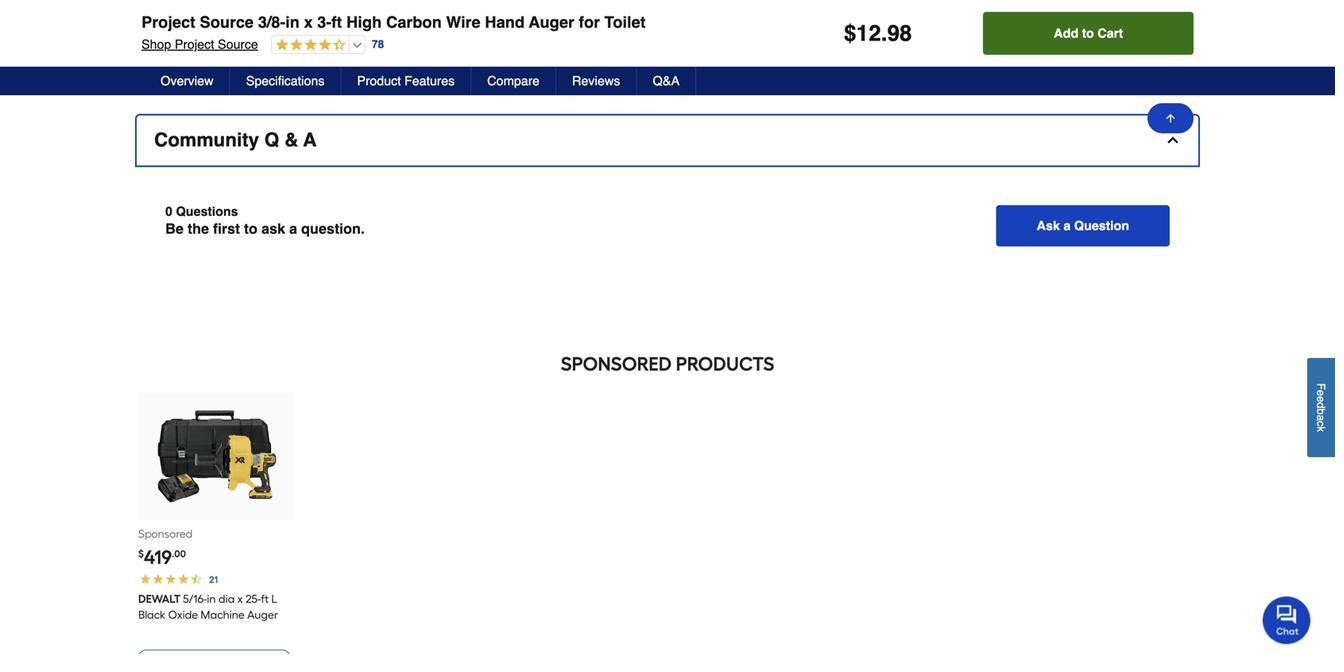 Task type: locate. For each thing, give the bounding box(es) containing it.
chevron up image
[[1165, 132, 1181, 148]]

add to cart button
[[983, 12, 1194, 55]]

0 horizontal spatial x
[[237, 593, 243, 606]]

98
[[887, 21, 912, 46]]

to left ask
[[244, 221, 257, 237]]

0 questions be the first to ask a question.
[[165, 204, 365, 237]]

1 vertical spatial sponsored
[[138, 528, 192, 541]]

machine
[[201, 609, 245, 622]]

0 horizontal spatial in
[[207, 593, 216, 606]]

auger
[[529, 13, 574, 31], [247, 609, 278, 622]]

sponsored inside 419 list item
[[138, 528, 192, 541]]

shop
[[141, 37, 171, 52]]

2 e from the top
[[1315, 396, 1328, 403]]

black
[[138, 609, 165, 622]]

0 horizontal spatial a
[[289, 221, 297, 237]]

ft left l
[[261, 593, 269, 606]]

0 horizontal spatial ft
[[261, 593, 269, 606]]

k
[[1315, 427, 1328, 432]]

0 vertical spatial project
[[141, 13, 195, 31]]

a inside 0 questions be the first to ask a question.
[[289, 221, 297, 237]]

reviews button
[[556, 67, 637, 95]]

a
[[303, 129, 317, 151]]

the
[[188, 221, 209, 237]]

1 horizontal spatial $
[[844, 21, 856, 46]]

southdeep products heading
[[137, 348, 1198, 380]]

5/16-
[[183, 593, 207, 606]]

1 horizontal spatial sponsored
[[561, 353, 672, 376]]

hand
[[485, 13, 525, 31]]

x left '3-'
[[304, 13, 313, 31]]

in up 4.4 stars image
[[285, 13, 300, 31]]

0 vertical spatial in
[[285, 13, 300, 31]]

to right add
[[1082, 26, 1094, 41]]

in
[[285, 13, 300, 31], [207, 593, 216, 606]]

0 horizontal spatial sponsored
[[138, 528, 192, 541]]

be
[[165, 221, 184, 237]]

a inside button
[[1064, 219, 1071, 233]]

1 horizontal spatial a
[[1064, 219, 1071, 233]]

1 vertical spatial to
[[244, 221, 257, 237]]

$ left .
[[844, 21, 856, 46]]

1 vertical spatial $
[[138, 549, 144, 560]]

12
[[856, 21, 881, 46]]

project up overview on the left
[[175, 37, 214, 52]]

1 vertical spatial x
[[237, 593, 243, 606]]

dewalt 5/16-in dia x 25-ft l black oxide machine auger image
[[154, 394, 278, 519]]

source
[[200, 13, 254, 31], [218, 37, 258, 52]]

0 vertical spatial to
[[1082, 26, 1094, 41]]

0 horizontal spatial $
[[138, 549, 144, 560]]

x
[[304, 13, 313, 31], [237, 593, 243, 606]]

arrow up image
[[1164, 112, 1177, 125]]

5/16-in dia x 25-ft l black oxide machine auger
[[138, 593, 278, 622]]

dia
[[218, 593, 235, 606]]

project source 3/8-in x 3-ft high carbon wire hand auger for toilet
[[141, 13, 646, 31]]

1 horizontal spatial in
[[285, 13, 300, 31]]

add to cart
[[1054, 26, 1123, 41]]

d
[[1315, 403, 1328, 409]]

cart
[[1098, 26, 1123, 41]]

2 horizontal spatial a
[[1315, 415, 1328, 421]]

source up shop project source
[[200, 13, 254, 31]]

to
[[1082, 26, 1094, 41], [244, 221, 257, 237]]

high
[[346, 13, 382, 31]]

in left dia
[[207, 593, 216, 606]]

specifications
[[246, 74, 325, 88]]

ft left high
[[331, 13, 342, 31]]

product
[[357, 74, 401, 88]]

78
[[372, 38, 384, 51]]

overview
[[161, 74, 214, 88]]

source down 3/8-
[[218, 37, 258, 52]]

chat invite button image
[[1263, 596, 1311, 645]]

oxide
[[168, 609, 198, 622]]

ask a question button
[[996, 205, 1170, 247]]

products
[[676, 353, 774, 376]]

project
[[141, 13, 195, 31], [175, 37, 214, 52]]

a
[[1064, 219, 1071, 233], [289, 221, 297, 237], [1315, 415, 1328, 421]]

specifications button
[[230, 67, 341, 95]]

0 vertical spatial $
[[844, 21, 856, 46]]

project up shop on the top
[[141, 13, 195, 31]]

0 horizontal spatial to
[[244, 221, 257, 237]]

questions
[[176, 204, 238, 219]]

x left 25-
[[237, 593, 243, 606]]

0 vertical spatial sponsored
[[561, 353, 672, 376]]

sponsored products
[[561, 353, 774, 376]]

auger inside 5/16-in dia x 25-ft l black oxide machine auger
[[247, 609, 278, 622]]

ft
[[331, 13, 342, 31], [261, 593, 269, 606]]

0 horizontal spatial auger
[[247, 609, 278, 622]]

0 vertical spatial x
[[304, 13, 313, 31]]

sponsored inside southdeep products heading
[[561, 353, 672, 376]]

$ 419 .00
[[138, 546, 186, 569]]

$ inside $ 419 .00
[[138, 549, 144, 560]]

reviews
[[572, 74, 620, 88]]

sponsored for sponsored
[[138, 528, 192, 541]]

1 horizontal spatial to
[[1082, 26, 1094, 41]]

0 vertical spatial auger
[[529, 13, 574, 31]]

&
[[284, 129, 298, 151]]

1 vertical spatial auger
[[247, 609, 278, 622]]

0 vertical spatial ft
[[331, 13, 342, 31]]

$
[[844, 21, 856, 46], [138, 549, 144, 560]]

sponsored
[[561, 353, 672, 376], [138, 528, 192, 541]]

$ left .00
[[138, 549, 144, 560]]

e up d
[[1315, 390, 1328, 396]]

auger left "for"
[[529, 13, 574, 31]]

add
[[1054, 26, 1078, 41]]

e up the "b"
[[1315, 396, 1328, 403]]

first
[[213, 221, 240, 237]]

1 vertical spatial source
[[218, 37, 258, 52]]

c
[[1315, 421, 1328, 427]]

0
[[165, 204, 172, 219]]

1 vertical spatial ft
[[261, 593, 269, 606]]

e
[[1315, 390, 1328, 396], [1315, 396, 1328, 403]]

1 vertical spatial in
[[207, 593, 216, 606]]

auger down 25-
[[247, 609, 278, 622]]



Task type: describe. For each thing, give the bounding box(es) containing it.
419
[[144, 546, 172, 569]]

3-
[[317, 13, 331, 31]]

$ 12 . 98
[[844, 21, 912, 46]]

ask
[[261, 221, 285, 237]]

b
[[1315, 409, 1328, 415]]

community q & a
[[154, 129, 317, 151]]

3/8-
[[258, 13, 285, 31]]

community q & a button
[[137, 116, 1198, 166]]

4.4 stars image
[[272, 38, 345, 53]]

0 vertical spatial source
[[200, 13, 254, 31]]

overview button
[[145, 67, 230, 95]]

$ for 12
[[844, 21, 856, 46]]

to inside add to cart button
[[1082, 26, 1094, 41]]

shop project source
[[141, 37, 258, 52]]

q
[[264, 129, 279, 151]]

sponsored for sponsored products
[[561, 353, 672, 376]]

419 list item
[[138, 393, 293, 655]]

.
[[881, 21, 887, 46]]

a inside 'button'
[[1315, 415, 1328, 421]]

1 horizontal spatial x
[[304, 13, 313, 31]]

f e e d b a c k
[[1315, 383, 1328, 432]]

to inside 0 questions be the first to ask a question.
[[244, 221, 257, 237]]

compare
[[487, 74, 540, 88]]

ft inside 5/16-in dia x 25-ft l black oxide machine auger
[[261, 593, 269, 606]]

f
[[1315, 383, 1328, 390]]

ask a question
[[1037, 219, 1129, 233]]

1 horizontal spatial auger
[[529, 13, 574, 31]]

question
[[1074, 219, 1129, 233]]

toilet
[[604, 13, 646, 31]]

dewalt
[[138, 593, 181, 606]]

x inside 5/16-in dia x 25-ft l black oxide machine auger
[[237, 593, 243, 606]]

l
[[271, 593, 277, 606]]

wire
[[446, 13, 480, 31]]

1 e from the top
[[1315, 390, 1328, 396]]

question.
[[301, 221, 365, 237]]

q&a button
[[637, 67, 696, 95]]

1 horizontal spatial ft
[[331, 13, 342, 31]]

25-
[[246, 593, 261, 606]]

f e e d b a c k button
[[1307, 358, 1335, 458]]

$ for 419
[[138, 549, 144, 560]]

carbon
[[386, 13, 442, 31]]

for
[[579, 13, 600, 31]]

features
[[404, 74, 455, 88]]

product features
[[357, 74, 455, 88]]

1 vertical spatial project
[[175, 37, 214, 52]]

ask
[[1037, 219, 1060, 233]]

compare button
[[471, 67, 556, 95]]

product features button
[[341, 67, 471, 95]]

community
[[154, 129, 259, 151]]

q&a
[[653, 74, 680, 88]]

.00
[[172, 549, 186, 560]]

in inside 5/16-in dia x 25-ft l black oxide machine auger
[[207, 593, 216, 606]]



Task type: vqa. For each thing, say whether or not it's contained in the screenshot.
$ to the left
yes



